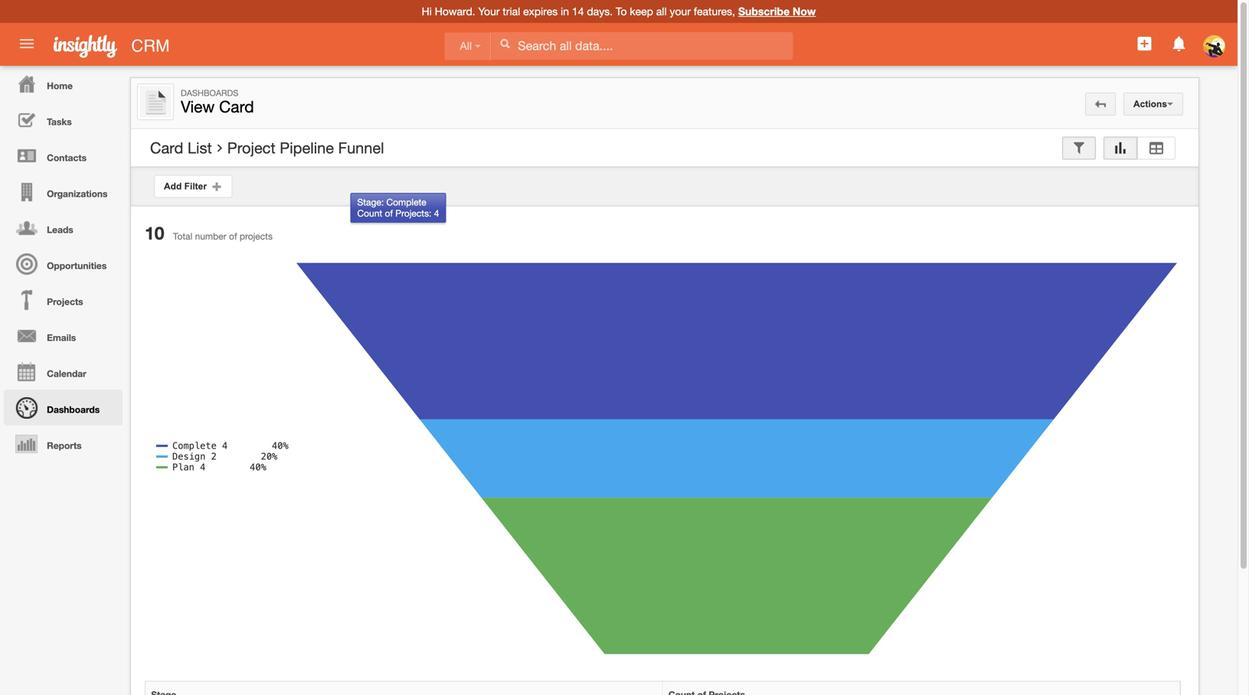 Task type: locate. For each thing, give the bounding box(es) containing it.
number
[[195, 231, 226, 242]]

row
[[146, 682, 1180, 695]]

projects link
[[4, 282, 123, 318]]

to
[[616, 5, 627, 18]]

plus image
[[212, 181, 223, 192]]

all
[[460, 40, 472, 52]]

expires
[[523, 5, 558, 18]]

0 horizontal spatial dashboards
[[47, 404, 100, 415]]

trial
[[503, 5, 520, 18]]

reports link
[[4, 426, 123, 462]]

projects
[[47, 296, 83, 307]]

opportunities
[[47, 260, 107, 271]]

white image
[[500, 38, 510, 49]]

card image
[[140, 87, 171, 117]]

project
[[227, 139, 275, 157]]

table image
[[1147, 143, 1166, 153]]

card inside dashboards view card
[[219, 97, 254, 116]]

1 horizontal spatial card
[[219, 97, 254, 116]]

now
[[793, 5, 816, 18]]

1 vertical spatial card
[[150, 139, 183, 157]]

0 vertical spatial of
[[385, 208, 393, 219]]

of right the count
[[385, 208, 393, 219]]

features,
[[694, 5, 735, 18]]

dashboards up reports link
[[47, 404, 100, 415]]

1 vertical spatial of
[[229, 231, 237, 242]]

Search all data.... text field
[[491, 32, 793, 60]]

0 vertical spatial card
[[219, 97, 254, 116]]

1 horizontal spatial dashboards
[[181, 88, 238, 98]]

card left list
[[150, 139, 183, 157]]

dashboards inside dashboards view card
[[181, 88, 238, 98]]

card list
[[150, 139, 212, 157]]

subscribe now link
[[738, 5, 816, 18]]

home
[[47, 80, 73, 91]]

dashboards
[[181, 88, 238, 98], [47, 404, 100, 415]]

home link
[[4, 66, 123, 102]]

dashboards link
[[4, 390, 123, 426]]

dashboards inside navigation
[[47, 404, 100, 415]]

0 vertical spatial dashboards
[[181, 88, 238, 98]]

dashboards view card
[[181, 88, 254, 116]]

complete
[[386, 197, 426, 208]]

dashboards right card image
[[181, 88, 238, 98]]

stage: complete count of projects: 4
[[357, 197, 439, 219]]

opportunities link
[[4, 246, 123, 282]]

hi howard. your trial expires in 14 days. to keep all your features, subscribe now
[[422, 5, 816, 18]]

1 vertical spatial dashboards
[[47, 404, 100, 415]]

emails link
[[4, 318, 123, 354]]

of right number
[[229, 231, 237, 242]]

0 horizontal spatial card
[[150, 139, 183, 157]]

0 horizontal spatial of
[[229, 231, 237, 242]]

hi
[[422, 5, 432, 18]]

of
[[385, 208, 393, 219], [229, 231, 237, 242]]

funnel
[[338, 139, 384, 157]]

4
[[434, 208, 439, 219]]

add
[[164, 181, 182, 191]]

of inside stage: complete count of projects: 4
[[385, 208, 393, 219]]

card right view
[[219, 97, 254, 116]]

card list link
[[150, 139, 212, 157]]

actions
[[1133, 99, 1167, 109]]

stage:
[[357, 197, 384, 208]]

your
[[478, 5, 500, 18]]

projects:
[[395, 208, 431, 219]]

projects
[[240, 231, 273, 242]]

actions button
[[1124, 93, 1183, 116]]

navigation
[[0, 66, 123, 462]]

1 horizontal spatial of
[[385, 208, 393, 219]]

card
[[219, 97, 254, 116], [150, 139, 183, 157]]

dashboards for dashboards view card
[[181, 88, 238, 98]]



Task type: vqa. For each thing, say whether or not it's contained in the screenshot.
0% associated with Do you have time to connect?
no



Task type: describe. For each thing, give the bounding box(es) containing it.
crm
[[131, 36, 170, 56]]

view
[[181, 97, 215, 116]]

filter
[[184, 181, 207, 191]]

all
[[656, 5, 667, 18]]

subscribe
[[738, 5, 790, 18]]

contacts
[[47, 152, 87, 163]]

organizations link
[[4, 174, 123, 210]]

calendar
[[47, 368, 86, 379]]

in
[[561, 5, 569, 18]]

total number of projects
[[173, 231, 273, 242]]

tasks link
[[4, 102, 123, 138]]

calendar link
[[4, 354, 123, 390]]

your
[[670, 5, 691, 18]]

count
[[357, 208, 382, 219]]

howard.
[[435, 5, 475, 18]]

tasks
[[47, 116, 72, 127]]

10
[[145, 222, 164, 244]]

days.
[[587, 5, 613, 18]]

add filter link
[[154, 175, 233, 198]]

pipeline
[[280, 139, 334, 157]]

chart image
[[1114, 143, 1127, 153]]

keep
[[630, 5, 653, 18]]

total
[[173, 231, 192, 242]]

all link
[[445, 32, 491, 60]]

contacts link
[[4, 138, 123, 174]]

navigation containing home
[[0, 66, 123, 462]]

back image
[[1095, 99, 1106, 110]]

list
[[188, 139, 212, 157]]

leads
[[47, 224, 73, 235]]

14
[[572, 5, 584, 18]]

notifications image
[[1170, 34, 1188, 53]]

add filter
[[164, 181, 212, 191]]

filter image
[[1072, 143, 1086, 153]]

dashboards for dashboards
[[47, 404, 100, 415]]

leads link
[[4, 210, 123, 246]]

emails
[[47, 332, 76, 343]]

organizations
[[47, 188, 108, 199]]

reports
[[47, 440, 82, 451]]

project pipeline funnel
[[227, 139, 384, 157]]



